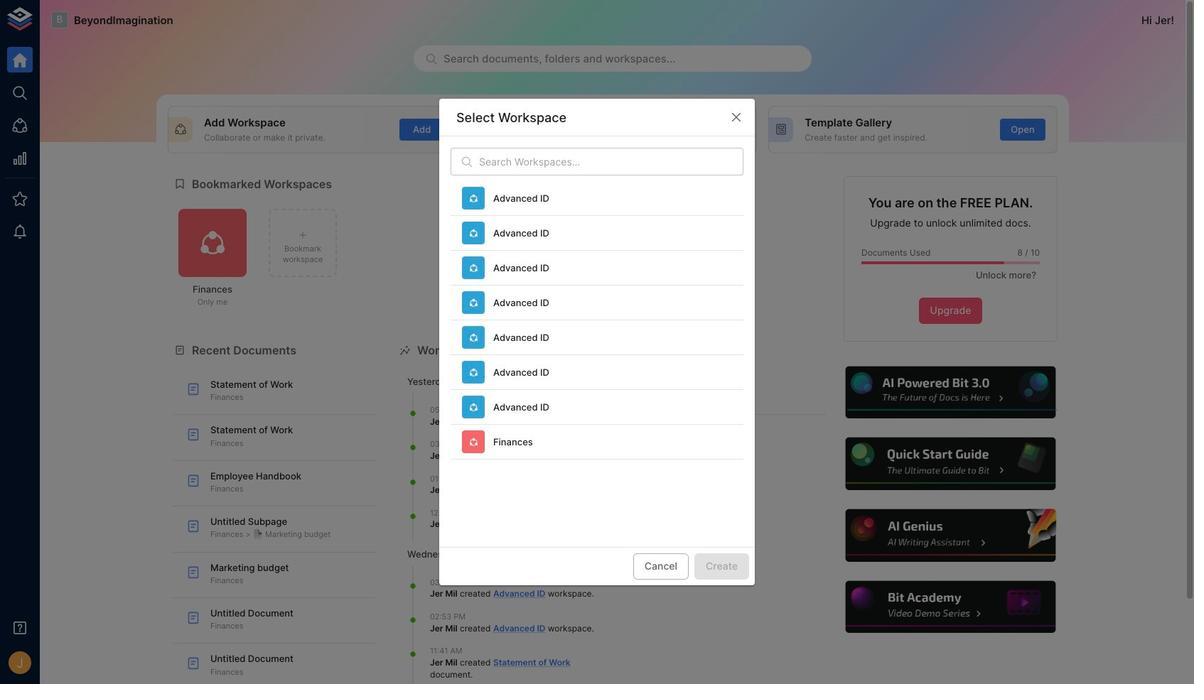 Task type: locate. For each thing, give the bounding box(es) containing it.
help image
[[844, 365, 1058, 421], [844, 436, 1058, 493], [844, 508, 1058, 564], [844, 580, 1058, 636]]

1 help image from the top
[[844, 365, 1058, 421]]

3 help image from the top
[[844, 508, 1058, 564]]

4 help image from the top
[[844, 580, 1058, 636]]

dialog
[[440, 99, 755, 586]]



Task type: describe. For each thing, give the bounding box(es) containing it.
2 help image from the top
[[844, 436, 1058, 493]]

Search Workspaces... text field
[[479, 148, 744, 176]]



Task type: vqa. For each thing, say whether or not it's contained in the screenshot.
5th Bookmark image from the top of the page
no



